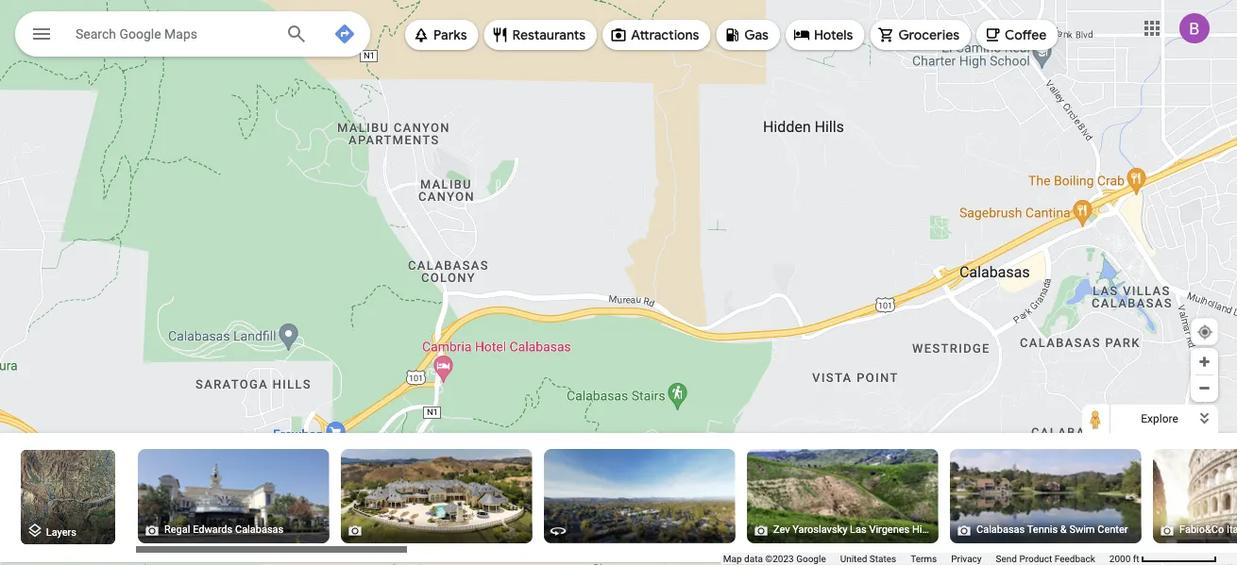 Task type: describe. For each thing, give the bounding box(es) containing it.
coffee
[[1005, 26, 1047, 43]]

show street view coverage image
[[1083, 405, 1111, 434]]

product
[[1020, 554, 1053, 565]]

parks button
[[405, 12, 479, 58]]

data
[[745, 554, 763, 565]]

privacy
[[952, 554, 982, 565]]

send product feedback button
[[996, 554, 1096, 566]]

hotels button
[[786, 12, 865, 58]]

calabasas inside regal edwards calabasas button
[[235, 524, 284, 536]]

search google maps field containing search google maps
[[15, 11, 370, 57]]

calabasas inside calabasas tennis & swim center button
[[977, 524, 1025, 536]]

terms button
[[911, 554, 937, 566]]

send product feedback
[[996, 554, 1096, 565]]

zev yaroslavsky las virgenes highlands park
[[774, 524, 983, 536]]

regal
[[164, 524, 190, 536]]

2000
[[1110, 554, 1131, 565]]

gas
[[745, 26, 769, 43]]

park
[[962, 524, 983, 536]]

none search field inside google maps element
[[15, 11, 370, 60]]

swim
[[1070, 524, 1096, 536]]

regal edwards calabasas
[[164, 524, 284, 536]]

restaurants
[[513, 26, 586, 43]]

groceries
[[899, 26, 960, 43]]

virgenes
[[870, 524, 910, 536]]

coffee button
[[977, 12, 1059, 58]]

highlands
[[913, 524, 959, 536]]

united states button
[[841, 554, 897, 566]]

1 horizontal spatial google
[[797, 554, 826, 565]]

 button
[[15, 11, 68, 60]]

map data ©2023 google
[[724, 554, 826, 565]]

fabio&co
[[1180, 524, 1225, 536]]

search
[[76, 26, 116, 42]]

regal edwards calabasas button
[[0, 259, 470, 566]]

hotels
[[814, 26, 854, 43]]

fabio&co ita
[[1180, 524, 1238, 536]]



Task type: vqa. For each thing, say whether or not it's contained in the screenshot.
"Add" to the bottom
no



Task type: locate. For each thing, give the bounding box(es) containing it.
2000 ft button
[[1110, 554, 1218, 565]]

fabio&co ita button
[[1013, 259, 1238, 566]]

ft
[[1134, 554, 1140, 565]]

terms
[[911, 554, 937, 565]]

attractions button
[[603, 12, 711, 58]]

calabasas tennis & swim center
[[977, 524, 1129, 536]]

1 vertical spatial google
[[797, 554, 826, 565]]

1 calabasas from the left
[[235, 524, 284, 536]]

calabasas up send at the right
[[977, 524, 1025, 536]]

none search field containing 
[[15, 11, 370, 60]]

google maps element
[[0, 0, 1238, 566]]

1 horizontal spatial calabasas
[[977, 524, 1025, 536]]

google down yaroslavsky
[[797, 554, 826, 565]]

tennis
[[1028, 524, 1058, 536]]

None search field
[[15, 11, 370, 60]]

calabasas tennis & swim center button
[[810, 259, 1238, 566]]

gas button
[[716, 12, 780, 58]]

center
[[1098, 524, 1129, 536]]

maps
[[164, 26, 197, 42]]

footer containing map data ©2023 google
[[724, 554, 1110, 566]]

restaurants button
[[484, 12, 597, 58]]

states
[[870, 554, 897, 565]]

map
[[724, 554, 742, 565]]

feedback
[[1055, 554, 1096, 565]]

2 calabasas from the left
[[977, 524, 1025, 536]]

groceries button
[[871, 12, 971, 58]]

Search Google Maps field
[[15, 11, 370, 57], [76, 22, 270, 44]]

search google maps
[[76, 26, 197, 42]]

attractions
[[631, 26, 699, 43]]

explore
[[1142, 413, 1179, 426]]

©2023
[[766, 554, 794, 565]]

las
[[850, 524, 867, 536]]

united states
[[841, 554, 897, 565]]

zoom in image
[[1198, 355, 1212, 369]]

privacy button
[[952, 554, 982, 566]]

show your location image
[[1197, 324, 1214, 341]]

explore button
[[1112, 405, 1219, 434]]

united
[[841, 554, 868, 565]]

zev yaroslavsky las virgenes highlands park button
[[607, 259, 1079, 566]]

2000 ft
[[1110, 554, 1140, 565]]

footer
[[724, 554, 1110, 566]]

footer inside google maps element
[[724, 554, 1110, 566]]


[[30, 20, 53, 48]]

send
[[996, 554, 1017, 565]]

explore this area region
[[0, 259, 1238, 566]]

google left maps
[[119, 26, 161, 42]]

&
[[1061, 524, 1067, 536]]

layers
[[46, 527, 76, 538]]

google
[[119, 26, 161, 42], [797, 554, 826, 565]]

zev
[[774, 524, 790, 536]]

google account: bob builder  
(b0bth3builder2k23@gmail.com) image
[[1180, 13, 1210, 44]]

calabasas
[[235, 524, 284, 536], [977, 524, 1025, 536]]

calabasas right edwards
[[235, 524, 284, 536]]

yaroslavsky
[[793, 524, 848, 536]]

0 vertical spatial google
[[119, 26, 161, 42]]

ita
[[1227, 524, 1238, 536]]

zoom out image
[[1198, 382, 1212, 396]]

parks
[[434, 26, 467, 43]]

edwards
[[193, 524, 233, 536]]

0 horizontal spatial calabasas
[[235, 524, 284, 536]]

0 horizontal spatial google
[[119, 26, 161, 42]]



